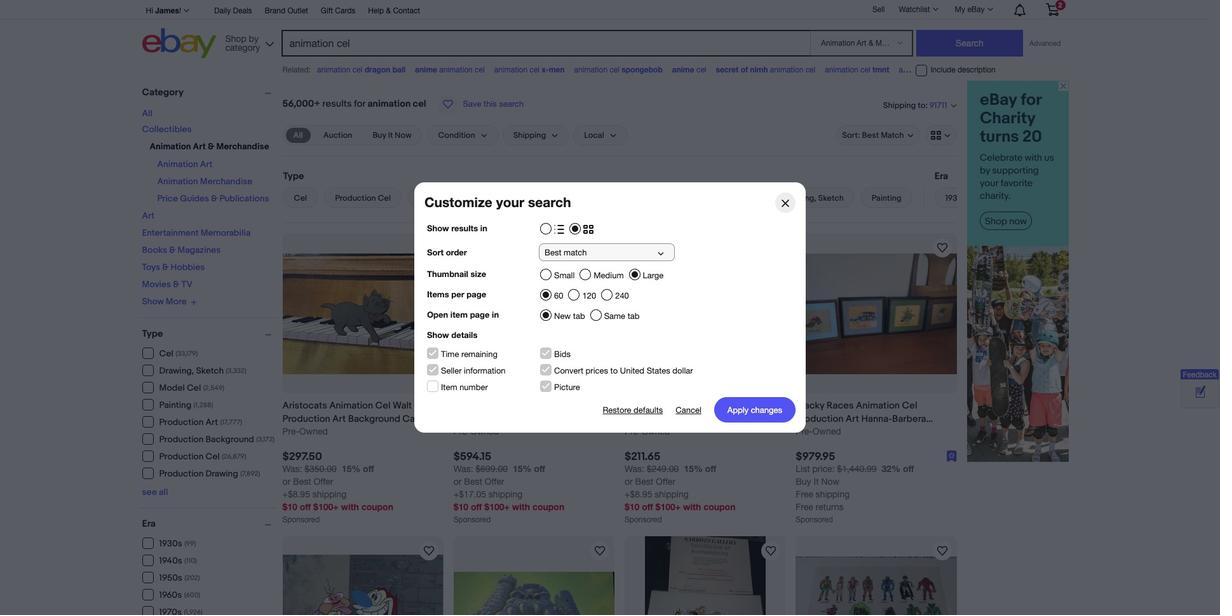 Task type: vqa. For each thing, say whether or not it's contained in the screenshot.


Task type: locate. For each thing, give the bounding box(es) containing it.
i12 right anime
[[312, 427, 323, 439]]

0 horizontal spatial sketch
[[196, 365, 224, 376]]

15% inside $211.65 was: $249.00 15% off or best offer +$8.95 shipping $10 off $100+ with coupon
[[684, 464, 703, 474]]

$10 down $211.65
[[625, 502, 640, 513]]

1 owned from the left
[[299, 427, 328, 437]]

help & contact link
[[368, 4, 420, 18]]

0 vertical spatial painting
[[872, 193, 902, 203]]

save this search
[[463, 99, 524, 109]]

0 horizontal spatial painting
[[159, 400, 192, 411]]

watch aristocats animation cel walt disney production art background cartoon anime i12 image
[[421, 240, 436, 256]]

$100+ down $350.00
[[313, 502, 339, 513]]

animation right nimh
[[770, 65, 804, 74]]

4 owned from the left
[[813, 427, 841, 437]]

2 owned from the left
[[470, 427, 499, 437]]

advanced
[[1030, 39, 1061, 47]]

era inside era 1930s
[[935, 170, 948, 182]]

1 vertical spatial drawing,
[[159, 365, 194, 376]]

2 offer from the left
[[485, 477, 504, 487]]

animation
[[317, 65, 350, 74], [439, 65, 473, 74], [494, 65, 528, 74], [574, 65, 608, 74], [770, 65, 804, 74], [825, 65, 858, 74], [899, 65, 932, 74], [368, 98, 411, 110]]

2 horizontal spatial 15%
[[684, 464, 703, 474]]

shipping inside $297.50 was: $350.00 15% off or best offer +$8.95 shipping $10 off $100+ with coupon
[[313, 490, 347, 500]]

1950s
[[159, 573, 182, 583]]

cinderella animation cel art model sheets disney production art bill walsh i11 heading
[[625, 400, 781, 439]]

category
[[142, 86, 184, 99]]

1 horizontal spatial was:
[[454, 464, 473, 474]]

merchandise up animation art animation merchandise price guides & publications
[[216, 141, 269, 152]]

coupon
[[361, 502, 393, 513], [533, 502, 565, 513], [704, 502, 736, 513]]

1 pre- from the left
[[283, 427, 299, 437]]

free down list
[[796, 490, 813, 500]]

cel left walt
[[375, 400, 391, 412]]

0 horizontal spatial in
[[480, 223, 487, 233]]

was: inside $297.50 was: $350.00 15% off or best offer +$8.95 shipping $10 off $100+ with coupon
[[283, 464, 302, 474]]

offer inside $211.65 was: $249.00 15% off or best offer +$8.95 shipping $10 off $100+ with coupon
[[656, 477, 676, 487]]

small
[[554, 271, 575, 280]]

pre- for $211.65
[[625, 427, 642, 437]]

cel up buy it now link
[[413, 98, 426, 110]]

0 horizontal spatial was:
[[283, 464, 302, 474]]

$100+ for $594.15
[[485, 502, 510, 513]]

$10 for $211.65
[[625, 502, 640, 513]]

0 vertical spatial disney
[[414, 400, 443, 412]]

offer down $699.00
[[485, 477, 504, 487]]

buy down list
[[796, 477, 811, 487]]

was: inside $594.15 was: $699.00 15% off or best offer +$17.05 shipping $10 off $100+ with coupon
[[454, 464, 473, 474]]

0 vertical spatial drawing
[[462, 193, 492, 203]]

show
[[427, 223, 449, 233], [142, 296, 164, 307], [427, 330, 449, 340]]

0 horizontal spatial drawing
[[206, 468, 238, 479]]

0 horizontal spatial era
[[142, 518, 156, 530]]

information
[[464, 366, 506, 376]]

3 pre- from the left
[[625, 427, 642, 437]]

15% right $350.00
[[342, 464, 361, 474]]

search for save this search
[[499, 99, 524, 109]]

0 horizontal spatial offer
[[314, 477, 333, 487]]

3 with from the left
[[683, 502, 701, 513]]

0 vertical spatial page
[[467, 289, 486, 299]]

1 free from the top
[[796, 490, 813, 500]]

i11
[[694, 427, 703, 439]]

$100+ for $297.50
[[313, 502, 339, 513]]

1 horizontal spatial all
[[293, 130, 303, 140]]

cel inside peanuts animation cel charles schulz art charlie brown and snoopy background i12
[[537, 400, 552, 412]]

results up "order"
[[451, 223, 478, 233]]

search right 'this'
[[499, 99, 524, 109]]

best down $249.00 on the bottom of the page
[[635, 477, 653, 487]]

$1,440.99
[[837, 464, 877, 474]]

merchandise inside animation art animation merchandise price guides & publications
[[200, 176, 253, 187]]

coupon for $297.50
[[361, 502, 393, 513]]

animation up save
[[439, 65, 473, 74]]

$100+ down $249.00 on the bottom of the page
[[656, 502, 681, 513]]

art inside animation art animation merchandise price guides & publications
[[200, 159, 213, 170]]

background down walt
[[348, 413, 400, 425]]

search
[[499, 99, 524, 109], [528, 194, 571, 210]]

or inside $211.65 was: $249.00 15% off or best offer +$8.95 shipping $10 off $100+ with coupon
[[625, 477, 633, 487]]

anime cel
[[672, 65, 706, 74]]

2 tab from the left
[[628, 311, 640, 321]]

all
[[142, 108, 153, 119], [293, 130, 303, 140]]

1 horizontal spatial disney
[[695, 413, 724, 425]]

your shopping cart contains 2 items image
[[1045, 3, 1060, 16]]

0 vertical spatial era
[[935, 170, 948, 182]]

animation inside secret of nimh animation cel
[[770, 65, 804, 74]]

2 was: from the left
[[454, 464, 473, 474]]

animation left tmnt
[[825, 65, 858, 74]]

background down (17,777)
[[206, 434, 254, 445]]

0 horizontal spatial $10
[[283, 502, 297, 513]]

(2,549)
[[203, 384, 224, 392]]

0 horizontal spatial drawing,
[[159, 365, 194, 376]]

shipping down $699.00
[[489, 490, 523, 500]]

0 horizontal spatial 15%
[[342, 464, 361, 474]]

$10 inside $297.50 was: $350.00 15% off or best offer +$8.95 shipping $10 off $100+ with coupon
[[283, 502, 297, 513]]

2 pre- from the left
[[454, 427, 470, 437]]

owned down aristocats on the left bottom of page
[[299, 427, 328, 437]]

background down the charlie
[[488, 427, 541, 439]]

painting
[[872, 193, 902, 203], [159, 400, 192, 411]]

now down price:
[[821, 477, 840, 487]]

1 horizontal spatial tab
[[628, 311, 640, 321]]

best down $350.00
[[293, 477, 311, 487]]

cel left animation cel tmnt
[[806, 65, 816, 74]]

drawing,
[[784, 193, 817, 203], [159, 365, 194, 376]]

1 horizontal spatial or
[[454, 477, 462, 487]]

3 or from the left
[[625, 477, 633, 487]]

walsh
[[660, 427, 692, 439]]

order
[[446, 247, 467, 257]]

customize
[[425, 194, 493, 210]]

tab for new tab
[[573, 311, 585, 321]]

pre- down schulz
[[454, 427, 470, 437]]

in
[[480, 223, 487, 233], [492, 310, 499, 320]]

pre- right (3,172)
[[283, 427, 299, 437]]

0 horizontal spatial i12
[[312, 427, 323, 439]]

shipping for $594.15
[[489, 490, 523, 500]]

cartoon
[[402, 413, 438, 425]]

seller information
[[441, 366, 506, 376]]

all link up collectibles link
[[142, 108, 153, 119]]

outlet
[[288, 6, 308, 15]]

2 best from the left
[[464, 477, 482, 487]]

with inside $297.50 was: $350.00 15% off or best offer +$8.95 shipping $10 off $100+ with coupon
[[341, 502, 359, 513]]

production for production cel (26,879)
[[159, 451, 204, 462]]

15%
[[342, 464, 361, 474], [513, 464, 532, 474], [684, 464, 703, 474]]

best inside $211.65 was: $249.00 15% off or best offer +$8.95 shipping $10 off $100+ with coupon
[[635, 477, 653, 487]]

2 horizontal spatial was:
[[625, 464, 644, 474]]

free left 'returns'
[[796, 502, 813, 513]]

painting for painting
[[872, 193, 902, 203]]

1 vertical spatial drawing
[[206, 468, 238, 479]]

brand
[[265, 6, 285, 15]]

bids
[[554, 350, 571, 359]]

model
[[159, 383, 185, 393]]

shipping up 'returns'
[[816, 490, 850, 500]]

show down the movies
[[142, 296, 164, 307]]

show for show more
[[142, 296, 164, 307]]

pre-
[[283, 427, 299, 437], [454, 427, 470, 437], [625, 427, 642, 437], [796, 427, 813, 437]]

0 horizontal spatial it
[[388, 130, 393, 140]]

cel inside anime animation cel
[[475, 65, 485, 74]]

0 horizontal spatial $100+
[[313, 502, 339, 513]]

2 horizontal spatial background
[[488, 427, 541, 439]]

(26,879)
[[222, 453, 246, 461]]

men
[[549, 65, 565, 74]]

movies
[[142, 279, 171, 290]]

1 horizontal spatial background
[[348, 413, 400, 425]]

drawing left your
[[462, 193, 492, 203]]

& right help
[[386, 6, 391, 15]]

my
[[955, 5, 965, 14]]

shipping inside $211.65 was: $249.00 15% off or best offer +$8.95 shipping $10 off $100+ with coupon
[[655, 490, 689, 500]]

cel up brown
[[537, 400, 552, 412]]

search inside the save this search button
[[499, 99, 524, 109]]

None submit
[[917, 30, 1023, 57]]

1 horizontal spatial type
[[283, 170, 304, 182]]

1 vertical spatial buy
[[796, 477, 811, 487]]

picture
[[554, 383, 580, 392]]

anime right spongebob
[[672, 65, 694, 74]]

cel left dragon at the left of the page
[[353, 65, 362, 74]]

daily
[[214, 6, 231, 15]]

$100+ inside $594.15 was: $699.00 15% off or best offer +$17.05 shipping $10 off $100+ with coupon
[[485, 502, 510, 513]]

drawing, sketch link
[[774, 188, 855, 208]]

(17,777)
[[220, 418, 242, 426]]

1 vertical spatial sketch
[[196, 365, 224, 376]]

era for era
[[142, 518, 156, 530]]

1 horizontal spatial 1930s
[[946, 193, 967, 203]]

All selected text field
[[293, 130, 303, 141]]

cel
[[353, 65, 362, 74], [475, 65, 485, 74], [530, 65, 540, 74], [610, 65, 620, 74], [697, 65, 706, 74], [806, 65, 816, 74], [861, 65, 871, 74], [934, 65, 944, 74], [413, 98, 426, 110]]

shipping down $350.00
[[313, 490, 347, 500]]

search right your
[[528, 194, 571, 210]]

$10 down +$17.05
[[454, 502, 469, 513]]

1 vertical spatial era
[[142, 518, 156, 530]]

offer inside $297.50 was: $350.00 15% off or best offer +$8.95 shipping $10 off $100+ with coupon
[[314, 477, 333, 487]]

art inside art entertainment memorabilia books & magazines toys & hobbies movies & tv
[[142, 210, 155, 221]]

cel for anime cel
[[697, 65, 706, 74]]

$249.00
[[647, 464, 679, 474]]

1930s up watch wacky races animation cel production art hanna-barbera vintage cartoons 1960's x image
[[946, 193, 967, 203]]

0 vertical spatial in
[[480, 223, 487, 233]]

owned down schulz
[[470, 427, 499, 437]]

or for $211.65
[[625, 477, 633, 487]]

production inside "aristocats animation cel walt disney production art background cartoon anime i12"
[[283, 413, 330, 425]]

1 vertical spatial show
[[142, 296, 164, 307]]

cel left spongebob
[[610, 65, 620, 74]]

cel inside anime cel
[[697, 65, 706, 74]]

daily deals link
[[214, 4, 252, 18]]

(33,179)
[[176, 350, 198, 358]]

None text field
[[454, 464, 508, 474], [625, 464, 679, 474], [796, 464, 877, 474], [454, 464, 508, 474], [625, 464, 679, 474], [796, 464, 877, 474]]

None text field
[[283, 464, 337, 474]]

owned down model
[[642, 427, 670, 437]]

1 vertical spatial in
[[492, 310, 499, 320]]

animation inside cinderella animation cel art model sheets disney production art bill walsh i11
[[683, 400, 727, 412]]

$10
[[283, 502, 297, 513], [454, 502, 469, 513], [625, 502, 640, 513]]

2 horizontal spatial best
[[635, 477, 653, 487]]

cel left secret
[[697, 65, 706, 74]]

1 i12 from the left
[[312, 427, 323, 439]]

or inside $594.15 was: $699.00 15% off or best offer +$17.05 shipping $10 off $100+ with coupon
[[454, 477, 462, 487]]

cel for animation cel ghibli
[[934, 65, 944, 74]]

1 horizontal spatial coupon
[[533, 502, 565, 513]]

art
[[193, 141, 206, 152], [200, 159, 213, 170], [563, 193, 574, 203], [142, 210, 155, 221], [746, 400, 760, 412], [332, 413, 346, 425], [485, 413, 498, 425], [846, 413, 859, 425], [206, 417, 218, 428], [625, 427, 638, 439]]

help
[[368, 6, 384, 15]]

1 horizontal spatial 15%
[[513, 464, 532, 474]]

drawing, inside drawing, sketch link
[[784, 193, 817, 203]]

search for customize your search
[[528, 194, 571, 210]]

3 was: from the left
[[625, 464, 644, 474]]

deals
[[233, 6, 252, 15]]

it
[[388, 130, 393, 140], [814, 477, 819, 487]]

+
[[314, 98, 320, 110]]

2 15% from the left
[[513, 464, 532, 474]]

animation inside animation cel dragon ball
[[317, 65, 350, 74]]

offer down $249.00 on the bottom of the page
[[656, 477, 676, 487]]

ebay
[[968, 5, 985, 14]]

+$8.95 down $249.00 on the bottom of the page
[[625, 490, 652, 500]]

or up +$17.05
[[454, 477, 462, 487]]

2 with from the left
[[512, 502, 530, 513]]

peanuts animation cel charles schulz art charlie brown and snoopy background i12 link
[[454, 399, 615, 439]]

15% for $211.65
[[684, 464, 703, 474]]

pre-owned down schulz
[[454, 427, 499, 437]]

1 or from the left
[[283, 477, 291, 487]]

cartoons
[[832, 427, 873, 439]]

large
[[643, 271, 664, 280]]

coupon inside $594.15 was: $699.00 15% off or best offer +$17.05 shipping $10 off $100+ with coupon
[[533, 502, 565, 513]]

0 vertical spatial 1930s
[[946, 193, 967, 203]]

buy down 56,000 + results for animation cel at top
[[373, 130, 386, 140]]

it inside list price: $1,440.99 32% off buy it now free shipping free returns
[[814, 477, 819, 487]]

page
[[467, 289, 486, 299], [470, 310, 490, 320]]

production inside production cel link
[[335, 193, 376, 203]]

2 shipping from the left
[[489, 490, 523, 500]]

i12 inside "aristocats animation cel walt disney production art background cartoon anime i12"
[[312, 427, 323, 439]]

0 vertical spatial it
[[388, 130, 393, 140]]

$10 for $594.15
[[454, 502, 469, 513]]

1 horizontal spatial +$8.95
[[625, 490, 652, 500]]

best inside $297.50 was: $350.00 15% off or best offer +$8.95 shipping $10 off $100+ with coupon
[[293, 477, 311, 487]]

aristocats animation cel walt disney production art background cartoon anime i12 image
[[283, 253, 443, 374]]

in down customize your search
[[480, 223, 487, 233]]

drawing down (26,879)
[[206, 468, 238, 479]]

2 coupon from the left
[[533, 502, 565, 513]]

cel inside wacky races animation cel production art hanna-barbera vintage cartoons 1960's x
[[902, 400, 918, 412]]

peanuts animation cel charles schulz art charlie brown and snoopy background i12
[[454, 400, 588, 439]]

drawing for production drawing
[[462, 193, 492, 203]]

0 vertical spatial sketch
[[818, 193, 844, 203]]

nickelodeon ren and stimpy animation art sericel cel all choked up image
[[283, 555, 443, 615]]

cinderella animation cel art model sheets disney production art bill walsh i11 link
[[625, 399, 786, 439]]

same tab
[[604, 311, 640, 321]]

with inside $211.65 was: $249.00 15% off or best offer +$8.95 shipping $10 off $100+ with coupon
[[683, 502, 701, 513]]

include description
[[931, 66, 996, 74]]

1 vertical spatial it
[[814, 477, 819, 487]]

+$8.95 inside $211.65 was: $249.00 15% off or best offer +$8.95 shipping $10 off $100+ with coupon
[[625, 490, 652, 500]]

0 horizontal spatial best
[[293, 477, 311, 487]]

pre- down model
[[625, 427, 642, 437]]

pre-owned up $979.95
[[796, 427, 841, 437]]

results right +
[[322, 98, 352, 110]]

thumbnail size
[[427, 269, 486, 279]]

1 horizontal spatial era
[[935, 170, 948, 182]]

barbera
[[892, 413, 926, 425]]

animation inside anime animation cel
[[439, 65, 473, 74]]

tab right new
[[573, 311, 585, 321]]

15% for $297.50
[[342, 464, 361, 474]]

number
[[460, 383, 488, 392]]

type
[[283, 170, 304, 182], [142, 328, 163, 340]]

+$8.95 down $350.00
[[283, 490, 310, 500]]

0 horizontal spatial search
[[499, 99, 524, 109]]

15% right $699.00
[[513, 464, 532, 474]]

animation art animation merchandise price guides & publications
[[157, 159, 269, 204]]

watchlist
[[899, 5, 930, 14]]

0 vertical spatial buy
[[373, 130, 386, 140]]

1 $10 from the left
[[283, 502, 297, 513]]

wacky races animation cel production art hanna-barbera vintage cartoons 1960's x
[[796, 400, 926, 439]]

1 $100+ from the left
[[313, 502, 339, 513]]

1 best from the left
[[293, 477, 311, 487]]

0 horizontal spatial buy
[[373, 130, 386, 140]]

offer for $594.15
[[485, 477, 504, 487]]

0 vertical spatial now
[[395, 130, 411, 140]]

your
[[496, 194, 524, 210]]

0 horizontal spatial anime
[[415, 65, 437, 74]]

(3,172)
[[256, 435, 275, 444]]

sketch left 'painting' link
[[818, 193, 844, 203]]

1 horizontal spatial all link
[[286, 128, 311, 143]]

$100+ inside $211.65 was: $249.00 15% off or best offer +$8.95 shipping $10 off $100+ with coupon
[[656, 502, 681, 513]]

type up cel link
[[283, 170, 304, 182]]

pre- for $297.50
[[283, 427, 299, 437]]

cel inside animation cel x-men
[[530, 65, 540, 74]]

1 horizontal spatial now
[[821, 477, 840, 487]]

0 horizontal spatial +$8.95
[[283, 490, 310, 500]]

drawing for production drawing (7,892)
[[206, 468, 238, 479]]

$10 inside $594.15 was: $699.00 15% off or best offer +$17.05 shipping $10 off $100+ with coupon
[[454, 502, 469, 513]]

3 pre-owned from the left
[[625, 427, 670, 437]]

$10 inside $211.65 was: $249.00 15% off or best offer +$8.95 shipping $10 off $100+ with coupon
[[625, 502, 640, 513]]

animation right 'related:'
[[317, 65, 350, 74]]

painting for painting (1,288)
[[159, 400, 192, 411]]

price
[[157, 193, 178, 204]]

& down animation merchandise link
[[211, 193, 218, 204]]

2 horizontal spatial offer
[[656, 477, 676, 487]]

& up animation art link at the top left of page
[[208, 141, 214, 152]]

1 with from the left
[[341, 502, 359, 513]]

era up 1930s link
[[935, 170, 948, 182]]

3 offer from the left
[[656, 477, 676, 487]]

1 pre-owned from the left
[[283, 427, 328, 437]]

0 vertical spatial merchandise
[[216, 141, 269, 152]]

cel up 'production drawing (7,892)' at the bottom left of page
[[206, 451, 220, 462]]

with inside $594.15 was: $699.00 15% off or best offer +$17.05 shipping $10 off $100+ with coupon
[[512, 502, 530, 513]]

0 horizontal spatial 1930s
[[159, 538, 182, 549]]

vintage
[[796, 427, 830, 439]]

3 coupon from the left
[[704, 502, 736, 513]]

0 vertical spatial free
[[796, 490, 813, 500]]

feedback
[[1183, 370, 1217, 379]]

2 $100+ from the left
[[485, 502, 510, 513]]

1 horizontal spatial drawing,
[[784, 193, 817, 203]]

1 vertical spatial disney
[[695, 413, 724, 425]]

$100+ down +$17.05
[[485, 502, 510, 513]]

page right per
[[467, 289, 486, 299]]

cel down buy it now link
[[378, 193, 391, 203]]

2 vertical spatial show
[[427, 330, 449, 340]]

page for item
[[470, 310, 490, 320]]

3 15% from the left
[[684, 464, 703, 474]]

pre-owned down model
[[625, 427, 670, 437]]

0 vertical spatial results
[[322, 98, 352, 110]]

2 horizontal spatial coupon
[[704, 502, 736, 513]]

0 horizontal spatial or
[[283, 477, 291, 487]]

4 shipping from the left
[[816, 490, 850, 500]]

1 horizontal spatial $10
[[454, 502, 469, 513]]

was: down $297.50
[[283, 464, 302, 474]]

all down 56,000
[[293, 130, 303, 140]]

offer
[[314, 477, 333, 487], [485, 477, 504, 487], [656, 477, 676, 487]]

cel inside animation cel ghibli
[[934, 65, 944, 74]]

1 vertical spatial all
[[293, 130, 303, 140]]

1 horizontal spatial buy
[[796, 477, 811, 487]]

restore defaults button
[[603, 397, 663, 423]]

2 horizontal spatial or
[[625, 477, 633, 487]]

pre-owned up $297.50
[[283, 427, 328, 437]]

2 horizontal spatial $100+
[[656, 502, 681, 513]]

page right item
[[470, 310, 490, 320]]

1 vertical spatial type
[[142, 328, 163, 340]]

1 vertical spatial now
[[821, 477, 840, 487]]

2 anime from the left
[[672, 65, 694, 74]]

56,000
[[283, 98, 314, 110]]

i12 down brown
[[543, 427, 554, 439]]

animation inside "animation cel spongebob"
[[574, 65, 608, 74]]

1 vertical spatial page
[[470, 310, 490, 320]]

brand outlet link
[[265, 4, 308, 18]]

i12
[[312, 427, 323, 439], [543, 427, 554, 439]]

3 shipping from the left
[[655, 490, 689, 500]]

sketch up (2,549)
[[196, 365, 224, 376]]

0 horizontal spatial disney
[[414, 400, 443, 412]]

2 i12 from the left
[[543, 427, 554, 439]]

best inside $594.15 was: $699.00 15% off or best offer +$17.05 shipping $10 off $100+ with coupon
[[464, 477, 482, 487]]

era for era 1930s
[[935, 170, 948, 182]]

owned for $594.15
[[470, 427, 499, 437]]

0 horizontal spatial background
[[206, 434, 254, 445]]

convert
[[554, 366, 583, 376]]

0 horizontal spatial tab
[[573, 311, 585, 321]]

cel inside "aristocats animation cel walt disney production art background cartoon anime i12"
[[375, 400, 391, 412]]

15% inside $297.50 was: $350.00 15% off or best offer +$8.95 shipping $10 off $100+ with coupon
[[342, 464, 361, 474]]

0 vertical spatial search
[[499, 99, 524, 109]]

shipping
[[313, 490, 347, 500], [489, 490, 523, 500], [655, 490, 689, 500], [816, 490, 850, 500]]

shipping inside $594.15 was: $699.00 15% off or best offer +$17.05 shipping $10 off $100+ with coupon
[[489, 490, 523, 500]]

sheets
[[659, 413, 693, 425]]

was: inside $211.65 was: $249.00 15% off or best offer +$8.95 shipping $10 off $100+ with coupon
[[625, 464, 644, 474]]

+$8.95 inside $297.50 was: $350.00 15% off or best offer +$8.95 shipping $10 off $100+ with coupon
[[283, 490, 310, 500]]

off down +$17.05
[[471, 502, 482, 513]]

0 vertical spatial all link
[[142, 108, 153, 119]]

watch he-man animation cel background castle grayskull vintage cartoons  she-ra r image
[[592, 544, 608, 559]]

1 horizontal spatial with
[[512, 502, 530, 513]]

animation left the x-
[[494, 65, 528, 74]]

it down price:
[[814, 477, 819, 487]]

off inside list price: $1,440.99 32% off buy it now free shipping free returns
[[903, 464, 914, 474]]

0 horizontal spatial with
[[341, 502, 359, 513]]

changes
[[751, 405, 782, 415]]

production inside production art link
[[520, 193, 561, 203]]

entertainment
[[142, 228, 199, 238]]

0 horizontal spatial now
[[395, 130, 411, 140]]

aristocats animation cel walt disney production art background cartoon anime i12
[[283, 400, 443, 439]]

& up toys & hobbies link
[[169, 245, 176, 256]]

1 coupon from the left
[[361, 502, 393, 513]]

with for $297.50
[[341, 502, 359, 513]]

cel inside "animation cel spongebob"
[[610, 65, 620, 74]]

15% inside $594.15 was: $699.00 15% off or best offer +$17.05 shipping $10 off $100+ with coupon
[[513, 464, 532, 474]]

coupon inside $211.65 was: $249.00 15% off or best offer +$8.95 shipping $10 off $100+ with coupon
[[704, 502, 736, 513]]

$10 down $297.50
[[283, 502, 297, 513]]

model cel (2,549)
[[159, 383, 224, 393]]

0 horizontal spatial all
[[142, 108, 153, 119]]

disney up cartoon
[[414, 400, 443, 412]]

best for $211.65
[[635, 477, 653, 487]]

or down $211.65
[[625, 477, 633, 487]]

era down see
[[142, 518, 156, 530]]

1 vertical spatial search
[[528, 194, 571, 210]]

production art (17,777)
[[159, 417, 242, 428]]

wacky races animation cel production art hanna-barbera vintage cartoons 1960's x image
[[796, 253, 957, 374]]

anime right ball
[[415, 65, 437, 74]]

1 horizontal spatial drawing
[[462, 193, 492, 203]]

merchandise up price guides & publications link
[[200, 176, 253, 187]]

cel left tmnt
[[861, 65, 871, 74]]

art entertainment memorabilia books & magazines toys & hobbies movies & tv
[[142, 210, 251, 290]]

2 pre-owned from the left
[[454, 427, 499, 437]]

size
[[471, 269, 486, 279]]

1 horizontal spatial anime
[[672, 65, 694, 74]]

search inside customize your search dialog
[[528, 194, 571, 210]]

coupon inside $297.50 was: $350.00 15% off or best offer +$8.95 shipping $10 off $100+ with coupon
[[361, 502, 393, 513]]

(110)
[[185, 557, 197, 565]]

2 $10 from the left
[[454, 502, 469, 513]]

cel left changes
[[729, 400, 744, 412]]

1 offer from the left
[[314, 477, 333, 487]]

production inside production drawing link
[[419, 193, 460, 203]]

was: down $211.65
[[625, 464, 644, 474]]

2 horizontal spatial $10
[[625, 502, 640, 513]]

watch he-man animation cel art filmation motu publicity concept she-ra vintage f1 image
[[935, 544, 950, 559]]

cel inside animation cel tmnt
[[861, 65, 871, 74]]

1 shipping from the left
[[313, 490, 347, 500]]

240
[[615, 291, 629, 301]]

all up collectibles link
[[142, 108, 153, 119]]

2 or from the left
[[454, 477, 462, 487]]

3 $10 from the left
[[625, 502, 640, 513]]

peanuts animation cel charles schulz art charlie brown and snoopy background i12 heading
[[454, 400, 588, 439]]

cel inside animation cel dragon ball
[[353, 65, 362, 74]]

1 vertical spatial results
[[451, 223, 478, 233]]

art inside peanuts animation cel charles schulz art charlie brown and snoopy background i12
[[485, 413, 498, 425]]

1 was: from the left
[[283, 464, 302, 474]]

background inside peanuts animation cel charles schulz art charlie brown and snoopy background i12
[[488, 427, 541, 439]]

publications
[[220, 193, 269, 204]]

3 $100+ from the left
[[656, 502, 681, 513]]

banner
[[142, 0, 1069, 62]]

production for production drawing
[[419, 193, 460, 203]]

production for production background (3,172)
[[159, 434, 204, 445]]

account navigation
[[142, 0, 1069, 20]]

3 owned from the left
[[642, 427, 670, 437]]

1 horizontal spatial $100+
[[485, 502, 510, 513]]

(202)
[[185, 574, 200, 582]]

0 horizontal spatial coupon
[[361, 502, 393, 513]]

best for $297.50
[[293, 477, 311, 487]]

1960s (600)
[[159, 590, 200, 601]]

1 +$8.95 from the left
[[283, 490, 310, 500]]

2 +$8.95 from the left
[[625, 490, 652, 500]]

1 tab from the left
[[573, 311, 585, 321]]

& left tv
[[173, 279, 179, 290]]

animation right tmnt
[[899, 65, 932, 74]]

1 horizontal spatial results
[[451, 223, 478, 233]]

now down 56,000 + results for animation cel at top
[[395, 130, 411, 140]]

sketch
[[818, 193, 844, 203], [196, 365, 224, 376]]

1 horizontal spatial best
[[464, 477, 482, 487]]

1 horizontal spatial search
[[528, 194, 571, 210]]

or inside $297.50 was: $350.00 15% off or best offer +$8.95 shipping $10 off $100+ with coupon
[[283, 477, 291, 487]]

0 vertical spatial type
[[283, 170, 304, 182]]

drawing
[[462, 193, 492, 203], [206, 468, 238, 479]]

offer inside $594.15 was: $699.00 15% off or best offer +$17.05 shipping $10 off $100+ with coupon
[[485, 477, 504, 487]]

3 best from the left
[[635, 477, 653, 487]]

1 horizontal spatial i12
[[543, 427, 554, 439]]

1 15% from the left
[[342, 464, 361, 474]]

cel left the x-
[[530, 65, 540, 74]]

show inside the show more button
[[142, 296, 164, 307]]

15% right $249.00 on the bottom of the page
[[684, 464, 703, 474]]

owned for $297.50
[[299, 427, 328, 437]]

show for show details
[[427, 330, 449, 340]]

1 anime from the left
[[415, 65, 437, 74]]

$100+ inside $297.50 was: $350.00 15% off or best offer +$8.95 shipping $10 off $100+ with coupon
[[313, 502, 339, 513]]

animation cel x-men
[[494, 65, 565, 74]]

offer for $297.50
[[314, 477, 333, 487]]

cel up barbera
[[902, 400, 918, 412]]

2 horizontal spatial with
[[683, 502, 701, 513]]



Task type: describe. For each thing, give the bounding box(es) containing it.
0 horizontal spatial results
[[322, 98, 352, 110]]

4 pre- from the left
[[796, 427, 813, 437]]

movies & tv link
[[142, 279, 193, 290]]

cel right publications on the top left of page
[[294, 193, 307, 203]]

pre-owned for $297.50
[[283, 427, 328, 437]]

cel for animation cel dragon ball
[[353, 65, 362, 74]]

watch nickelodeon ren and stimpy animation art sericel cel all choked up image
[[421, 544, 436, 559]]

art inside "aristocats animation cel walt disney production art background cartoon anime i12"
[[332, 413, 346, 425]]

secret
[[716, 65, 739, 74]]

offer for $211.65
[[656, 477, 676, 487]]

production for production art
[[520, 193, 561, 203]]

production for production drawing (7,892)
[[159, 468, 204, 479]]

& inside account 'navigation'
[[386, 6, 391, 15]]

x
[[903, 427, 910, 439]]

customize your search dialog
[[0, 0, 1220, 615]]

watch aaahh!!! real monsters animation cel cartoons nickelodeon limited edition i5 image
[[764, 544, 779, 559]]

production cel (26,879)
[[159, 451, 246, 462]]

cel up painting (1,288)
[[187, 383, 201, 393]]

tmnt
[[873, 65, 889, 74]]

$979.95
[[796, 451, 835, 464]]

owned for $211.65
[[642, 427, 670, 437]]

cel for animation cel tmnt
[[861, 65, 871, 74]]

aaahh!!! real monsters animation cel cartoons nickelodeon limited edition i5 image
[[645, 537, 766, 615]]

charlie
[[500, 413, 531, 425]]

art link
[[142, 210, 155, 221]]

show for show results in
[[427, 223, 449, 233]]

off right $249.00 on the bottom of the page
[[705, 464, 716, 474]]

with for $211.65
[[683, 502, 701, 513]]

or for $297.50
[[283, 477, 291, 487]]

1950s (202)
[[159, 573, 200, 583]]

(99)
[[184, 540, 196, 548]]

cel link
[[283, 188, 318, 208]]

1 vertical spatial 1930s
[[159, 538, 182, 549]]

returns
[[816, 502, 844, 513]]

shipping for $297.50
[[313, 490, 347, 500]]

production drawing (7,892)
[[159, 468, 260, 479]]

off down $249.00 on the bottom of the page
[[642, 502, 653, 513]]

2 free from the top
[[796, 502, 813, 513]]

drawing, for drawing, sketch (3,332)
[[159, 365, 194, 376]]

this
[[484, 99, 497, 109]]

wacky races animation cel production art hanna-barbera vintage cartoons 1960's x link
[[796, 399, 957, 439]]

show more button
[[142, 296, 197, 307]]

x-
[[542, 65, 549, 74]]

watch peanuts animation cel charles schulz art charlie brown and snoopy background i12 image
[[592, 240, 608, 256]]

background inside "aristocats animation cel walt disney production art background cartoon anime i12"
[[348, 413, 400, 425]]

cancel
[[676, 405, 702, 415]]

cards
[[335, 6, 355, 15]]

price guides & publications link
[[157, 193, 269, 204]]

schulz
[[454, 413, 482, 425]]

now inside list price: $1,440.99 32% off buy it now free shipping free returns
[[821, 477, 840, 487]]

cel for animation cel spongebob
[[610, 65, 620, 74]]

drawing, sketch
[[784, 193, 844, 203]]

pre-owned for $594.15
[[454, 427, 499, 437]]

merchandise for &
[[216, 141, 269, 152]]

production background (3,172)
[[159, 434, 275, 445]]

production for production art (17,777)
[[159, 417, 204, 428]]

+$8.95 for $211.65
[[625, 490, 652, 500]]

disney inside cinderella animation cel art model sheets disney production art bill walsh i11
[[695, 413, 724, 425]]

sketch for drawing, sketch
[[818, 193, 844, 203]]

15% for $594.15
[[513, 464, 532, 474]]

disney inside "aristocats animation cel walt disney production art background cartoon anime i12"
[[414, 400, 443, 412]]

+$8.95 for $297.50
[[283, 490, 310, 500]]

ball
[[393, 65, 406, 74]]

see all
[[142, 487, 168, 497]]

animation right for
[[368, 98, 411, 110]]

pre-owned for $211.65
[[625, 427, 670, 437]]

he-man animation cel art filmation motu publicity concept she-ra vintage f1 image
[[796, 557, 957, 615]]

cel inside cinderella animation cel art model sheets disney production art bill walsh i11
[[729, 400, 744, 412]]

was: for $594.15
[[454, 464, 473, 474]]

apply changes
[[728, 405, 782, 415]]

60
[[554, 291, 563, 301]]

auction link
[[316, 128, 360, 143]]

open
[[427, 310, 448, 320]]

buy inside list price: $1,440.99 32% off buy it now free shipping free returns
[[796, 477, 811, 487]]

0 horizontal spatial type
[[142, 328, 163, 340]]

off right $699.00
[[534, 464, 545, 474]]

drawing, for drawing, sketch
[[784, 193, 817, 203]]

$699.00
[[476, 464, 508, 474]]

defaults
[[634, 405, 663, 415]]

he-man animation cel background castle grayskull vintage cartoons  she-ra r image
[[454, 572, 615, 615]]

& right toys
[[162, 262, 169, 273]]

shipping inside list price: $1,440.99 32% off buy it now free shipping free returns
[[816, 490, 850, 500]]

coupon for $594.15
[[533, 502, 565, 513]]

era 1930s
[[935, 170, 967, 203]]

tv
[[181, 279, 193, 290]]

list
[[796, 464, 810, 474]]

32%
[[882, 464, 901, 474]]

animation inside animation cel tmnt
[[825, 65, 858, 74]]

pre- for $594.15
[[454, 427, 470, 437]]

off right $350.00
[[363, 464, 374, 474]]

with for $594.15
[[512, 502, 530, 513]]

animation inside "aristocats animation cel walt disney production art background cartoon anime i12"
[[329, 400, 373, 412]]

per
[[451, 289, 464, 299]]

production cel link
[[324, 188, 402, 208]]

sell
[[873, 5, 885, 14]]

see all button
[[142, 487, 168, 497]]

1 vertical spatial all link
[[286, 128, 311, 143]]

best for $594.15
[[464, 477, 482, 487]]

animation inside wacky races animation cel production art hanna-barbera vintage cartoons 1960's x
[[856, 400, 900, 412]]

cel left (33,179)
[[159, 348, 173, 359]]

0 horizontal spatial all link
[[142, 108, 153, 119]]

none text field containing was:
[[283, 464, 337, 474]]

restore defaults
[[603, 405, 663, 415]]

aristocats animation cel walt disney production art background cartoon anime i12 heading
[[283, 400, 443, 439]]

banner containing sell
[[142, 0, 1069, 62]]

united
[[620, 366, 645, 376]]

anime for anime animation cel
[[415, 65, 437, 74]]

my ebay link
[[948, 2, 999, 17]]

tab for same tab
[[628, 311, 640, 321]]

production drawing link
[[408, 188, 503, 208]]

animation merchandise link
[[157, 176, 253, 187]]

& inside animation art animation merchandise price guides & publications
[[211, 193, 218, 204]]

animation art & merchandise
[[150, 141, 269, 152]]

$594.15
[[454, 451, 491, 464]]

$10 for $297.50
[[283, 502, 297, 513]]

toys
[[142, 262, 160, 273]]

sort
[[427, 247, 444, 257]]

ghibli
[[946, 65, 966, 74]]

was: for $211.65
[[625, 464, 644, 474]]

was: for $297.50
[[283, 464, 302, 474]]

watch wacky races animation cel production art hanna-barbera vintage cartoons 1960's x image
[[935, 240, 950, 256]]

now inside buy it now link
[[395, 130, 411, 140]]

production inside cinderella animation cel art model sheets disney production art bill walsh i11
[[726, 413, 774, 425]]

production for production cel
[[335, 193, 376, 203]]

production inside wacky races animation cel production art hanna-barbera vintage cartoons 1960's x
[[796, 413, 844, 425]]

animation cel ghibli
[[899, 65, 966, 74]]

all
[[159, 487, 168, 497]]

walt
[[393, 400, 412, 412]]

or for $594.15
[[454, 477, 462, 487]]

for
[[354, 98, 365, 110]]

drawing, sketch (3,332)
[[159, 365, 247, 376]]

i12 inside peanuts animation cel charles schulz art charlie brown and snoopy background i12
[[543, 427, 554, 439]]

show more
[[142, 296, 187, 307]]

animation cel tmnt
[[825, 65, 889, 74]]

$211.65
[[625, 451, 661, 464]]

animation inside animation cel x-men
[[494, 65, 528, 74]]

1930s link
[[935, 188, 978, 208]]

1930s inside era 1930s
[[946, 193, 967, 203]]

aristocats
[[283, 400, 327, 412]]

animation inside peanuts animation cel charles schulz art charlie brown and snoopy background i12
[[491, 400, 534, 412]]

results inside customize your search dialog
[[451, 223, 478, 233]]

1960's
[[875, 427, 901, 439]]

charles
[[554, 400, 588, 412]]

apply
[[728, 405, 749, 415]]

time
[[441, 350, 459, 359]]

of
[[741, 65, 748, 74]]

new
[[554, 311, 571, 321]]

magazines
[[178, 245, 221, 256]]

medium
[[594, 271, 624, 280]]

and
[[563, 413, 580, 425]]

same
[[604, 311, 625, 321]]

cel inside secret of nimh animation cel
[[806, 65, 816, 74]]

cel for animation cel x-men
[[530, 65, 540, 74]]

cinderella animation cel art model sheets disney production art bill walsh i11 image
[[645, 233, 766, 394]]

advertisement region
[[967, 81, 1069, 462]]

off down $350.00
[[300, 502, 311, 513]]

1940s
[[159, 556, 182, 566]]

painting link
[[861, 188, 913, 208]]

$100+ for $211.65
[[656, 502, 681, 513]]

peanuts animation cel charles schulz art charlie brown and snoopy background i12 image
[[454, 253, 615, 374]]

wacky races animation cel production art hanna-barbera vintage cartoons 1960's x heading
[[796, 400, 933, 439]]

120
[[583, 291, 596, 301]]

animation inside animation cel ghibli
[[899, 65, 932, 74]]

1960s
[[159, 590, 182, 601]]

shipping for $211.65
[[655, 490, 689, 500]]

sketch for drawing, sketch (3,332)
[[196, 365, 224, 376]]

0 vertical spatial all
[[142, 108, 153, 119]]

hanna-
[[861, 413, 892, 425]]

art inside wacky races animation cel production art hanna-barbera vintage cartoons 1960's x
[[846, 413, 859, 425]]

+$17.05
[[454, 490, 486, 500]]

anime for anime cel
[[672, 65, 694, 74]]

4 pre-owned from the left
[[796, 427, 841, 437]]

cancel button
[[676, 397, 702, 423]]

merchandise for animation
[[200, 176, 253, 187]]

dollar
[[673, 366, 693, 376]]

coupon for $211.65
[[704, 502, 736, 513]]

show details
[[427, 330, 478, 340]]

1 horizontal spatial in
[[492, 310, 499, 320]]

animation art link
[[157, 159, 213, 170]]

thumbnail
[[427, 269, 468, 279]]

production cel
[[335, 193, 391, 203]]

page for per
[[467, 289, 486, 299]]

animation cel spongebob
[[574, 65, 663, 74]]



